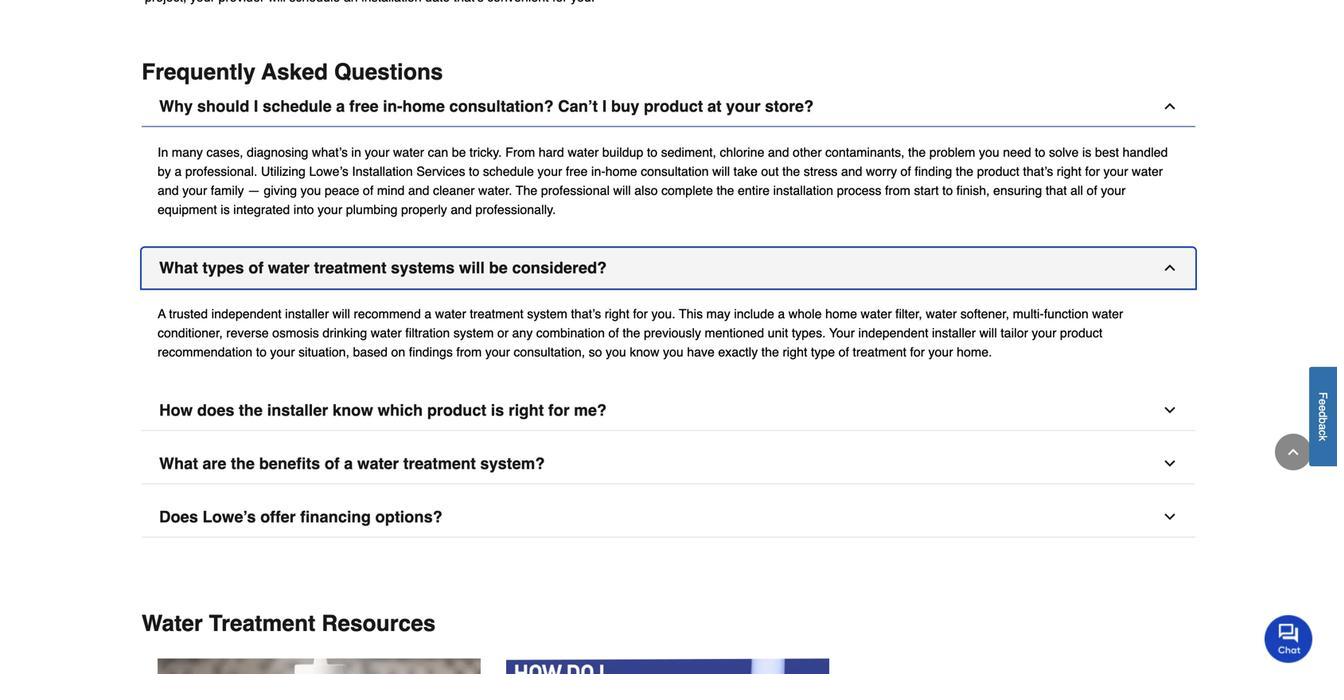 Task type: describe. For each thing, give the bounding box(es) containing it.
best
[[1095, 145, 1120, 160]]

what types of water treatment systems will be considered? button
[[142, 248, 1196, 289]]

why should i schedule a free in-home consultation? can't i buy product at your store? button
[[142, 87, 1196, 127]]

right down types.
[[783, 345, 808, 360]]

to down tricky.
[[469, 164, 480, 179]]

water inside button
[[268, 259, 310, 277]]

peace
[[325, 183, 359, 198]]

your down multi-
[[1032, 326, 1057, 341]]

treatment inside button
[[314, 259, 387, 277]]

a
[[158, 307, 166, 321]]

of right all
[[1087, 183, 1098, 198]]

of inside button
[[325, 455, 340, 473]]

findings
[[409, 345, 453, 360]]

also
[[635, 183, 658, 198]]

chlorine
[[720, 145, 765, 160]]

financing
[[300, 508, 371, 526]]

plumbing
[[346, 202, 398, 217]]

systems
[[391, 259, 455, 277]]

this
[[679, 307, 703, 321]]

out
[[761, 164, 779, 179]]

are
[[203, 455, 227, 473]]

filtration
[[405, 326, 450, 341]]

water left can
[[393, 145, 424, 160]]

what for what are the benefits of a water treatment system?
[[159, 455, 198, 473]]

in- inside in many cases, diagnosing what's in your water can be tricky. from hard water buildup to sediment, chlorine and other contaminants, the problem you need to solve is best handled by a professional. utilizing lowe's installation services to schedule your free in-home consultation will take out the stress and worry of finding the product that's right for your water and your family — giving you peace of mind and cleaner water. the professional will also complete the entire installation process from start to finish, ensuring that all of your equipment is integrated into your plumbing properly and professionally.
[[592, 164, 606, 179]]

what's
[[312, 145, 348, 160]]

for down filter,
[[910, 345, 925, 360]]

why
[[159, 97, 193, 116]]

chevron up image
[[1162, 260, 1178, 276]]

handled
[[1123, 145, 1168, 160]]

benefits
[[259, 455, 320, 473]]

ensuring
[[994, 183, 1043, 198]]

the right "out"
[[783, 164, 800, 179]]

sediment,
[[661, 145, 717, 160]]

your left 'home.'
[[929, 345, 954, 360]]

many
[[172, 145, 203, 160]]

a up the what's
[[336, 97, 345, 116]]

home.
[[957, 345, 993, 360]]

does lowe's offer financing options?
[[159, 508, 443, 526]]

how does the installer know which product is right for me?
[[159, 401, 607, 420]]

contaminants,
[[826, 145, 905, 160]]

does
[[159, 508, 198, 526]]

water.
[[478, 183, 512, 198]]

tricky.
[[470, 145, 502, 160]]

right inside button
[[509, 401, 544, 420]]

be inside what types of water treatment systems will be considered? button
[[489, 259, 508, 277]]

d
[[1317, 412, 1330, 418]]

consultation
[[641, 164, 709, 179]]

family
[[211, 183, 244, 198]]

trusted
[[169, 307, 208, 321]]

for left you.
[[633, 307, 648, 321]]

product left at
[[644, 97, 703, 116]]

will left the also
[[613, 183, 631, 198]]

right inside in many cases, diagnosing what's in your water can be tricky. from hard water buildup to sediment, chlorine and other contaminants, the problem you need to solve is best handled by a professional. utilizing lowe's installation services to schedule your free in-home consultation will take out the stress and worry of finding the product that's right for your water and your family — giving you peace of mind and cleaner water. the professional will also complete the entire installation process from start to finish, ensuring that all of your equipment is integrated into your plumbing properly and professionally.
[[1057, 164, 1082, 179]]

combination
[[536, 326, 605, 341]]

function
[[1044, 307, 1089, 321]]

asked
[[261, 60, 328, 85]]

reverse
[[226, 326, 269, 341]]

to right buildup
[[647, 145, 658, 160]]

of up plumbing
[[363, 183, 374, 198]]

situation,
[[299, 345, 350, 360]]

0 vertical spatial is
[[1083, 145, 1092, 160]]

at
[[708, 97, 722, 116]]

of down the your
[[839, 345, 850, 360]]

what are the benefits of a water treatment system?
[[159, 455, 545, 473]]

a water filter and accessories sitting on a kitchen counter. image
[[158, 659, 481, 674]]

from inside a trusted independent installer will recommend a water treatment system that's right for you. this may include a whole home water filter, water softener, multi-function water conditioner, reverse osmosis drinking water filtration system or any combination of the previously mentioned unit types. your independent installer will tailor your product recommendation to your situation, based on findings from your consultation, so you know you have exactly the right type of treatment for your home.
[[457, 345, 482, 360]]

based
[[353, 345, 388, 360]]

does lowe's offer financing options? button
[[142, 497, 1196, 538]]

giving
[[264, 183, 297, 198]]

professional
[[541, 183, 610, 198]]

treatment inside button
[[403, 455, 476, 473]]

water down recommend
[[371, 326, 402, 341]]

start
[[914, 183, 939, 198]]

f e e d b a c k button
[[1310, 367, 1338, 467]]

in many cases, diagnosing what's in your water can be tricky. from hard water buildup to sediment, chlorine and other contaminants, the problem you need to solve is best handled by a professional. utilizing lowe's installation services to schedule your free in-home consultation will take out the stress and worry of finding the product that's right for your water and your family — giving you peace of mind and cleaner water. the professional will also complete the entire installation process from start to finish, ensuring that all of your equipment is integrated into your plumbing properly and professionally.
[[158, 145, 1168, 217]]

f e e d b a c k
[[1317, 392, 1330, 441]]

by
[[158, 164, 171, 179]]

solve
[[1049, 145, 1079, 160]]

to right start
[[943, 183, 953, 198]]

the up "finding" on the right top of page
[[909, 145, 926, 160]]

know inside a trusted independent installer will recommend a water treatment system that's right for you. this may include a whole home water filter, water softener, multi-function water conditioner, reverse osmosis drinking water filtration system or any combination of the previously mentioned unit types. your independent installer will tailor your product recommendation to your situation, based on findings from your consultation, so you know you have exactly the right type of treatment for your home.
[[630, 345, 660, 360]]

the inside button
[[231, 455, 255, 473]]

type
[[811, 345, 835, 360]]

professional.
[[185, 164, 258, 179]]

home inside a trusted independent installer will recommend a water treatment system that's right for you. this may include a whole home water filter, water softener, multi-function water conditioner, reverse osmosis drinking water filtration system or any combination of the previously mentioned unit types. your independent installer will tailor your product recommendation to your situation, based on findings from your consultation, so you know you have exactly the right type of treatment for your home.
[[826, 307, 858, 321]]

exactly
[[719, 345, 758, 360]]

considered?
[[512, 259, 607, 277]]

is inside how does the installer know which product is right for me? button
[[491, 401, 504, 420]]

and up "out"
[[768, 145, 790, 160]]

cleaner
[[433, 183, 475, 198]]

the down take
[[717, 183, 735, 198]]

0 horizontal spatial independent
[[211, 307, 282, 321]]

a trusted independent installer will recommend a water treatment system that's right for you. this may include a whole home water filter, water softener, multi-function water conditioner, reverse osmosis drinking water filtration system or any combination of the previously mentioned unit types. your independent installer will tailor your product recommendation to your situation, based on findings from your consultation, so you know you have exactly the right type of treatment for your home.
[[158, 307, 1124, 360]]

may
[[707, 307, 731, 321]]

be inside in many cases, diagnosing what's in your water can be tricky. from hard water buildup to sediment, chlorine and other contaminants, the problem you need to solve is best handled by a professional. utilizing lowe's installation services to schedule your free in-home consultation will take out the stress and worry of finding the product that's right for your water and your family — giving you peace of mind and cleaner water. the professional will also complete the entire installation process from start to finish, ensuring that all of your equipment is integrated into your plumbing properly and professionally.
[[452, 145, 466, 160]]

finding
[[915, 164, 953, 179]]

a inside button
[[344, 455, 353, 473]]

your down osmosis
[[270, 345, 295, 360]]

why should i schedule a free in-home consultation? can't i buy product at your store?
[[159, 97, 814, 116]]

of inside button
[[249, 259, 264, 277]]

into
[[294, 202, 314, 217]]

and up process
[[841, 164, 863, 179]]

can't
[[558, 97, 598, 116]]

types
[[203, 259, 244, 277]]

your down best
[[1104, 164, 1129, 179]]

can
[[428, 145, 448, 160]]

1 vertical spatial installer
[[932, 326, 976, 341]]

professionally.
[[476, 202, 556, 217]]

frequently asked questions
[[142, 60, 443, 85]]

a video showing how to shut off your home's water supply. image
[[506, 659, 830, 674]]

will left take
[[713, 164, 730, 179]]

options?
[[375, 508, 443, 526]]

know inside button
[[333, 401, 373, 420]]

system?
[[480, 455, 545, 473]]

water up filtration
[[435, 307, 466, 321]]

1 i from the left
[[254, 97, 258, 116]]

other
[[793, 145, 822, 160]]

2 e from the top
[[1317, 405, 1330, 412]]

from inside in many cases, diagnosing what's in your water can be tricky. from hard water buildup to sediment, chlorine and other contaminants, the problem you need to solve is best handled by a professional. utilizing lowe's installation services to schedule your free in-home consultation will take out the stress and worry of finding the product that's right for your water and your family — giving you peace of mind and cleaner water. the professional will also complete the entire installation process from start to finish, ensuring that all of your equipment is integrated into your plumbing properly and professionally.
[[885, 183, 911, 198]]

does
[[197, 401, 234, 420]]

a up filtration
[[425, 307, 432, 321]]

that
[[1046, 183, 1067, 198]]

questions
[[334, 60, 443, 85]]

your down or at the left
[[486, 345, 510, 360]]

how
[[159, 401, 193, 420]]

you.
[[652, 307, 676, 321]]

entire
[[738, 183, 770, 198]]

your
[[830, 326, 855, 341]]

treatment down the your
[[853, 345, 907, 360]]

installation
[[774, 183, 834, 198]]



Task type: locate. For each thing, give the bounding box(es) containing it.
and down by
[[158, 183, 179, 198]]

2 vertical spatial installer
[[267, 401, 328, 420]]

hard
[[539, 145, 564, 160]]

independent down filter,
[[859, 326, 929, 341]]

what inside button
[[159, 259, 198, 277]]

what left types
[[159, 259, 198, 277]]

0 vertical spatial free
[[349, 97, 379, 116]]

home
[[403, 97, 445, 116], [606, 164, 638, 179], [826, 307, 858, 321]]

1 horizontal spatial home
[[606, 164, 638, 179]]

water
[[142, 611, 203, 637]]

of right worry
[[901, 164, 912, 179]]

to down reverse
[[256, 345, 267, 360]]

e up d
[[1317, 399, 1330, 405]]

chevron down image inside does lowe's offer financing options? button
[[1162, 509, 1178, 525]]

should
[[197, 97, 249, 116]]

1 horizontal spatial that's
[[1023, 164, 1054, 179]]

right down solve
[[1057, 164, 1082, 179]]

free down questions
[[349, 97, 379, 116]]

0 vertical spatial what
[[159, 259, 198, 277]]

what types of water treatment systems will be considered?
[[159, 259, 607, 277]]

recommendation
[[158, 345, 253, 360]]

treatment up or at the left
[[470, 307, 524, 321]]

and
[[768, 145, 790, 160], [841, 164, 863, 179], [158, 183, 179, 198], [408, 183, 430, 198], [451, 202, 472, 217]]

your inside button
[[726, 97, 761, 116]]

0 horizontal spatial be
[[452, 145, 466, 160]]

problem
[[930, 145, 976, 160]]

1 horizontal spatial know
[[630, 345, 660, 360]]

treatment up options?
[[403, 455, 476, 473]]

will inside button
[[459, 259, 485, 277]]

for inside how does the installer know which product is right for me? button
[[549, 401, 570, 420]]

will down softener,
[[980, 326, 998, 341]]

diagnosing
[[247, 145, 308, 160]]

water right filter,
[[926, 307, 957, 321]]

home inside in many cases, diagnosing what's in your water can be tricky. from hard water buildup to sediment, chlorine and other contaminants, the problem you need to solve is best handled by a professional. utilizing lowe's installation services to schedule your free in-home consultation will take out the stress and worry of finding the product that's right for your water and your family — giving you peace of mind and cleaner water. the professional will also complete the entire installation process from start to finish, ensuring that all of your equipment is integrated into your plumbing properly and professionally.
[[606, 164, 638, 179]]

1 vertical spatial home
[[606, 164, 638, 179]]

lowe's inside in many cases, diagnosing what's in your water can be tricky. from hard water buildup to sediment, chlorine and other contaminants, the problem you need to solve is best handled by a professional. utilizing lowe's installation services to schedule your free in-home consultation will take out the stress and worry of finding the product that's right for your water and your family — giving you peace of mind and cleaner water. the professional will also complete the entire installation process from start to finish, ensuring that all of your equipment is integrated into your plumbing properly and professionally.
[[309, 164, 349, 179]]

product right which on the bottom left of the page
[[427, 401, 487, 420]]

e
[[1317, 399, 1330, 405], [1317, 405, 1330, 412]]

home inside button
[[403, 97, 445, 116]]

0 horizontal spatial lowe's
[[203, 508, 256, 526]]

your down peace
[[318, 202, 342, 217]]

the left previously
[[623, 326, 641, 341]]

you left need
[[979, 145, 1000, 160]]

consultation?
[[449, 97, 554, 116]]

utilizing
[[261, 164, 306, 179]]

chevron down image for system?
[[1162, 456, 1178, 472]]

1 horizontal spatial chevron up image
[[1286, 444, 1302, 460]]

whole
[[789, 307, 822, 321]]

home up the your
[[826, 307, 858, 321]]

1 chevron down image from the top
[[1162, 403, 1178, 419]]

from
[[506, 145, 535, 160]]

filter,
[[896, 307, 923, 321]]

you
[[979, 145, 1000, 160], [301, 183, 321, 198], [606, 345, 626, 360], [663, 345, 684, 360]]

installer
[[285, 307, 329, 321], [932, 326, 976, 341], [267, 401, 328, 420]]

all
[[1071, 183, 1084, 198]]

recommend
[[354, 307, 421, 321]]

you down previously
[[663, 345, 684, 360]]

water down handled
[[1132, 164, 1163, 179]]

1 vertical spatial chevron down image
[[1162, 456, 1178, 472]]

types.
[[792, 326, 826, 341]]

for
[[1086, 164, 1100, 179], [633, 307, 648, 321], [910, 345, 925, 360], [549, 401, 570, 420]]

you right so
[[606, 345, 626, 360]]

water treatment resources
[[142, 611, 436, 637]]

free inside in many cases, diagnosing what's in your water can be tricky. from hard water buildup to sediment, chlorine and other contaminants, the problem you need to solve is best handled by a professional. utilizing lowe's installation services to schedule your free in-home consultation will take out the stress and worry of finding the product that's right for your water and your family — giving you peace of mind and cleaner water. the professional will also complete the entire installation process from start to finish, ensuring that all of your equipment is integrated into your plumbing properly and professionally.
[[566, 164, 588, 179]]

1 vertical spatial schedule
[[483, 164, 534, 179]]

in- down questions
[[383, 97, 403, 116]]

1 horizontal spatial system
[[527, 307, 568, 321]]

me?
[[574, 401, 607, 420]]

chevron up image
[[1162, 99, 1178, 114], [1286, 444, 1302, 460]]

0 vertical spatial installer
[[285, 307, 329, 321]]

right left you.
[[605, 307, 630, 321]]

2 i from the left
[[603, 97, 607, 116]]

home down buildup
[[606, 164, 638, 179]]

or
[[498, 326, 509, 341]]

1 vertical spatial free
[[566, 164, 588, 179]]

know down previously
[[630, 345, 660, 360]]

system up combination
[[527, 307, 568, 321]]

treatment up recommend
[[314, 259, 387, 277]]

of right benefits
[[325, 455, 340, 473]]

b
[[1317, 418, 1330, 424]]

to
[[647, 145, 658, 160], [1035, 145, 1046, 160], [469, 164, 480, 179], [943, 183, 953, 198], [256, 345, 267, 360]]

a up financing
[[344, 455, 353, 473]]

how does the installer know which product is right for me? button
[[142, 391, 1196, 431]]

1 what from the top
[[159, 259, 198, 277]]

2 vertical spatial is
[[491, 401, 504, 420]]

scroll to top element
[[1276, 434, 1312, 471]]

that's up that
[[1023, 164, 1054, 179]]

your right at
[[726, 97, 761, 116]]

1 vertical spatial know
[[333, 401, 373, 420]]

1 horizontal spatial in-
[[592, 164, 606, 179]]

1 horizontal spatial lowe's
[[309, 164, 349, 179]]

be
[[452, 145, 466, 160], [489, 259, 508, 277]]

1 vertical spatial in-
[[592, 164, 606, 179]]

lowe's
[[309, 164, 349, 179], [203, 508, 256, 526]]

installer for a trusted independent installer will recommend a water treatment system that's right for you. this may include a whole home water filter, water softener, multi-function water conditioner, reverse osmosis drinking water filtration system or any combination of the previously mentioned unit types. your independent installer will tailor your product recommendation to your situation, based on findings from your consultation, so you know you have exactly the right type of treatment for your home.
[[285, 307, 329, 321]]

on
[[391, 345, 406, 360]]

is up system?
[[491, 401, 504, 420]]

product down function
[[1061, 326, 1103, 341]]

chevron up image inside the why should i schedule a free in-home consultation? can't i buy product at your store? button
[[1162, 99, 1178, 114]]

0 horizontal spatial in-
[[383, 97, 403, 116]]

that's inside a trusted independent installer will recommend a water treatment system that's right for you. this may include a whole home water filter, water softener, multi-function water conditioner, reverse osmosis drinking water filtration system or any combination of the previously mentioned unit types. your independent installer will tailor your product recommendation to your situation, based on findings from your consultation, so you know you have exactly the right type of treatment for your home.
[[571, 307, 601, 321]]

0 horizontal spatial i
[[254, 97, 258, 116]]

chevron down image inside "what are the benefits of a water treatment system?" button
[[1162, 456, 1178, 472]]

installer up osmosis
[[285, 307, 329, 321]]

installer up 'home.'
[[932, 326, 976, 341]]

0 horizontal spatial system
[[454, 326, 494, 341]]

0 vertical spatial chevron down image
[[1162, 403, 1178, 419]]

treatment
[[209, 611, 316, 637]]

0 vertical spatial know
[[630, 345, 660, 360]]

resources
[[322, 611, 436, 637]]

1 vertical spatial from
[[457, 345, 482, 360]]

which
[[378, 401, 423, 420]]

water left filter,
[[861, 307, 892, 321]]

softener,
[[961, 307, 1010, 321]]

0 horizontal spatial home
[[403, 97, 445, 116]]

1 vertical spatial lowe's
[[203, 508, 256, 526]]

1 vertical spatial system
[[454, 326, 494, 341]]

2 vertical spatial chevron down image
[[1162, 509, 1178, 525]]

product inside a trusted independent installer will recommend a water treatment system that's right for you. this may include a whole home water filter, water softener, multi-function water conditioner, reverse osmosis drinking water filtration system or any combination of the previously mentioned unit types. your independent installer will tailor your product recommendation to your situation, based on findings from your consultation, so you know you have exactly the right type of treatment for your home.
[[1061, 326, 1103, 341]]

1 vertical spatial chevron up image
[[1286, 444, 1302, 460]]

1 vertical spatial what
[[159, 455, 198, 473]]

1 horizontal spatial from
[[885, 183, 911, 198]]

a up unit
[[778, 307, 785, 321]]

mentioned
[[705, 326, 764, 341]]

0 horizontal spatial free
[[349, 97, 379, 116]]

to right need
[[1035, 145, 1046, 160]]

for down best
[[1086, 164, 1100, 179]]

a inside in many cases, diagnosing what's in your water can be tricky. from hard water buildup to sediment, chlorine and other contaminants, the problem you need to solve is best handled by a professional. utilizing lowe's installation services to schedule your free in-home consultation will take out the stress and worry of finding the product that's right for your water and your family — giving you peace of mind and cleaner water. the professional will also complete the entire installation process from start to finish, ensuring that all of your equipment is integrated into your plumbing properly and professionally.
[[175, 164, 182, 179]]

i right should
[[254, 97, 258, 116]]

schedule inside the why should i schedule a free in-home consultation? can't i buy product at your store? button
[[263, 97, 332, 116]]

will right systems on the left top of the page
[[459, 259, 485, 277]]

the inside button
[[239, 401, 263, 420]]

the right the are
[[231, 455, 255, 473]]

1 vertical spatial be
[[489, 259, 508, 277]]

0 vertical spatial lowe's
[[309, 164, 349, 179]]

k
[[1317, 436, 1330, 441]]

0 vertical spatial system
[[527, 307, 568, 321]]

2 what from the top
[[159, 455, 198, 473]]

0 horizontal spatial chevron up image
[[1162, 99, 1178, 114]]

2 horizontal spatial home
[[826, 307, 858, 321]]

know left which on the bottom left of the page
[[333, 401, 373, 420]]

you up the 'into'
[[301, 183, 321, 198]]

will up drinking
[[333, 307, 350, 321]]

schedule down asked
[[263, 97, 332, 116]]

0 horizontal spatial know
[[333, 401, 373, 420]]

chevron down image inside how does the installer know which product is right for me? button
[[1162, 403, 1178, 419]]

in
[[158, 145, 168, 160]]

product down need
[[977, 164, 1020, 179]]

for inside in many cases, diagnosing what's in your water can be tricky. from hard water buildup to sediment, chlorine and other contaminants, the problem you need to solve is best handled by a professional. utilizing lowe's installation services to schedule your free in-home consultation will take out the stress and worry of finding the product that's right for your water and your family — giving you peace of mind and cleaner water. the professional will also complete the entire installation process from start to finish, ensuring that all of your equipment is integrated into your plumbing properly and professionally.
[[1086, 164, 1100, 179]]

installer up benefits
[[267, 401, 328, 420]]

process
[[837, 183, 882, 198]]

—
[[248, 183, 260, 198]]

so
[[589, 345, 602, 360]]

product inside in many cases, diagnosing what's in your water can be tricky. from hard water buildup to sediment, chlorine and other contaminants, the problem you need to solve is best handled by a professional. utilizing lowe's installation services to schedule your free in-home consultation will take out the stress and worry of finding the product that's right for your water and your family — giving you peace of mind and cleaner water. the professional will also complete the entire installation process from start to finish, ensuring that all of your equipment is integrated into your plumbing properly and professionally.
[[977, 164, 1020, 179]]

1 vertical spatial that's
[[571, 307, 601, 321]]

a up k
[[1317, 424, 1330, 430]]

0 vertical spatial from
[[885, 183, 911, 198]]

is down family
[[221, 202, 230, 217]]

know
[[630, 345, 660, 360], [333, 401, 373, 420]]

free up professional
[[566, 164, 588, 179]]

lowe's inside button
[[203, 508, 256, 526]]

the down unit
[[762, 345, 779, 360]]

have
[[687, 345, 715, 360]]

cases,
[[207, 145, 243, 160]]

i left buy
[[603, 97, 607, 116]]

from down worry
[[885, 183, 911, 198]]

water inside button
[[357, 455, 399, 473]]

lowe's left offer
[[203, 508, 256, 526]]

0 horizontal spatial from
[[457, 345, 482, 360]]

chevron down image
[[1162, 403, 1178, 419], [1162, 456, 1178, 472], [1162, 509, 1178, 525]]

what left the are
[[159, 455, 198, 473]]

0 vertical spatial schedule
[[263, 97, 332, 116]]

schedule inside in many cases, diagnosing what's in your water can be tricky. from hard water buildup to sediment, chlorine and other contaminants, the problem you need to solve is best handled by a professional. utilizing lowe's installation services to schedule your free in-home consultation will take out the stress and worry of finding the product that's right for your water and your family — giving you peace of mind and cleaner water. the professional will also complete the entire installation process from start to finish, ensuring that all of your equipment is integrated into your plumbing properly and professionally.
[[483, 164, 534, 179]]

schedule down 'from'
[[483, 164, 534, 179]]

installer for how does the installer know which product is right for me?
[[267, 401, 328, 420]]

product
[[644, 97, 703, 116], [977, 164, 1020, 179], [1061, 326, 1103, 341], [427, 401, 487, 420]]

your up "installation"
[[365, 145, 390, 160]]

2 horizontal spatial is
[[1083, 145, 1092, 160]]

your up equipment
[[182, 183, 207, 198]]

the
[[516, 183, 538, 198]]

to inside a trusted independent installer will recommend a water treatment system that's right for you. this may include a whole home water filter, water softener, multi-function water conditioner, reverse osmosis drinking water filtration system or any combination of the previously mentioned unit types. your independent installer will tailor your product recommendation to your situation, based on findings from your consultation, so you know you have exactly the right type of treatment for your home.
[[256, 345, 267, 360]]

1 horizontal spatial is
[[491, 401, 504, 420]]

that's up combination
[[571, 307, 601, 321]]

water down the 'into'
[[268, 259, 310, 277]]

of right combination
[[609, 326, 619, 341]]

0 vertical spatial be
[[452, 145, 466, 160]]

installation
[[352, 164, 413, 179]]

and down cleaner
[[451, 202, 472, 217]]

installer inside button
[[267, 401, 328, 420]]

of right types
[[249, 259, 264, 277]]

in- inside button
[[383, 97, 403, 116]]

1 horizontal spatial be
[[489, 259, 508, 277]]

1 vertical spatial independent
[[859, 326, 929, 341]]

1 horizontal spatial free
[[566, 164, 588, 179]]

a right by
[[175, 164, 182, 179]]

and up properly
[[408, 183, 430, 198]]

buy
[[611, 97, 640, 116]]

system left or at the left
[[454, 326, 494, 341]]

1 horizontal spatial independent
[[859, 326, 929, 341]]

chat invite button image
[[1265, 615, 1314, 663]]

chevron down image for right
[[1162, 403, 1178, 419]]

0 horizontal spatial schedule
[[263, 97, 332, 116]]

integrated
[[233, 202, 290, 217]]

complete
[[662, 183, 713, 198]]

water right function
[[1093, 307, 1124, 321]]

be down professionally.
[[489, 259, 508, 277]]

be right can
[[452, 145, 466, 160]]

tailor
[[1001, 326, 1029, 341]]

f
[[1317, 392, 1330, 399]]

free inside the why should i schedule a free in-home consultation? can't i buy product at your store? button
[[349, 97, 379, 116]]

home up can
[[403, 97, 445, 116]]

take
[[734, 164, 758, 179]]

include
[[734, 307, 775, 321]]

1 e from the top
[[1317, 399, 1330, 405]]

0 vertical spatial in-
[[383, 97, 403, 116]]

your down hard
[[538, 164, 562, 179]]

previously
[[644, 326, 701, 341]]

1 horizontal spatial i
[[603, 97, 607, 116]]

the right does
[[239, 401, 263, 420]]

that's inside in many cases, diagnosing what's in your water can be tricky. from hard water buildup to sediment, chlorine and other contaminants, the problem you need to solve is best handled by a professional. utilizing lowe's installation services to schedule your free in-home consultation will take out the stress and worry of finding the product that's right for your water and your family — giving you peace of mind and cleaner water. the professional will also complete the entire installation process from start to finish, ensuring that all of your equipment is integrated into your plumbing properly and professionally.
[[1023, 164, 1054, 179]]

what are the benefits of a water treatment system? button
[[142, 444, 1196, 485]]

1 vertical spatial is
[[221, 202, 230, 217]]

the up finish,
[[956, 164, 974, 179]]

worry
[[866, 164, 897, 179]]

your right all
[[1101, 183, 1126, 198]]

lowe's down the what's
[[309, 164, 349, 179]]

0 vertical spatial that's
[[1023, 164, 1054, 179]]

water right hard
[[568, 145, 599, 160]]

1 horizontal spatial schedule
[[483, 164, 534, 179]]

e up the b
[[1317, 405, 1330, 412]]

in-
[[383, 97, 403, 116], [592, 164, 606, 179]]

will
[[713, 164, 730, 179], [613, 183, 631, 198], [459, 259, 485, 277], [333, 307, 350, 321], [980, 326, 998, 341]]

0 vertical spatial independent
[[211, 307, 282, 321]]

chevron up image inside scroll to top element
[[1286, 444, 1302, 460]]

need
[[1003, 145, 1032, 160]]

3 chevron down image from the top
[[1162, 509, 1178, 525]]

0 horizontal spatial that's
[[571, 307, 601, 321]]

osmosis
[[272, 326, 319, 341]]

properly
[[401, 202, 447, 217]]

0 vertical spatial chevron up image
[[1162, 99, 1178, 114]]

water down how does the installer know which product is right for me?
[[357, 455, 399, 473]]

finish,
[[957, 183, 990, 198]]

0 horizontal spatial is
[[221, 202, 230, 217]]

drinking
[[323, 326, 367, 341]]

independent up reverse
[[211, 307, 282, 321]]

is
[[1083, 145, 1092, 160], [221, 202, 230, 217], [491, 401, 504, 420]]

2 chevron down image from the top
[[1162, 456, 1178, 472]]

for left me? at the bottom left of page
[[549, 401, 570, 420]]

what for what types of water treatment systems will be considered?
[[159, 259, 198, 277]]

2 vertical spatial home
[[826, 307, 858, 321]]

right up system?
[[509, 401, 544, 420]]

what inside button
[[159, 455, 198, 473]]

frequently
[[142, 60, 256, 85]]

services
[[417, 164, 465, 179]]

0 vertical spatial home
[[403, 97, 445, 116]]



Task type: vqa. For each thing, say whether or not it's contained in the screenshot.
right independent
yes



